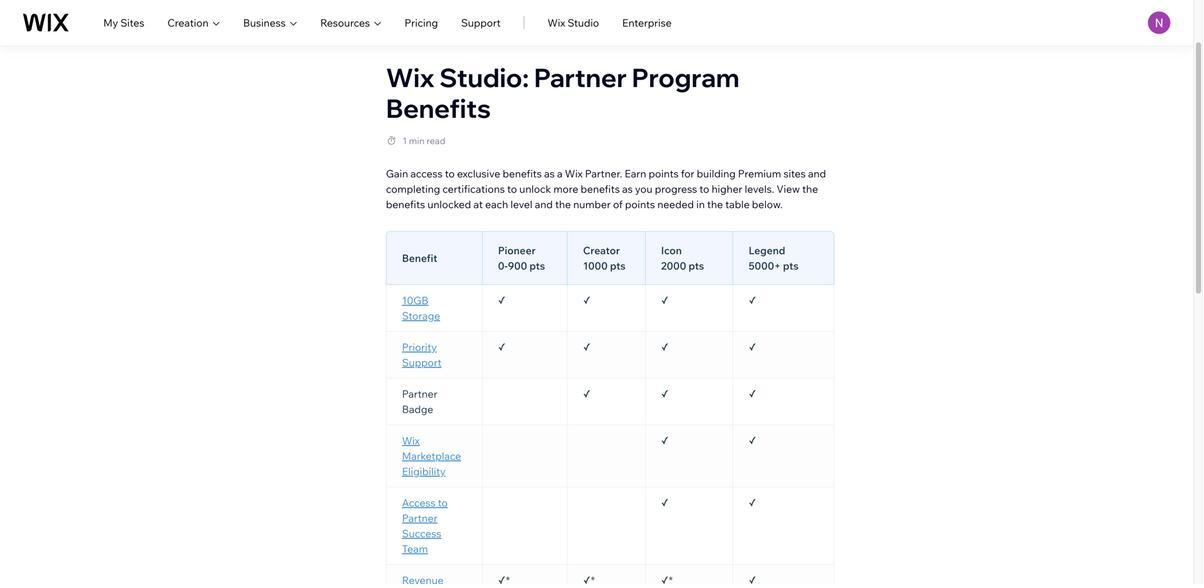 Task type: describe. For each thing, give the bounding box(es) containing it.
min
[[409, 135, 425, 146]]

building
[[697, 167, 736, 180]]

premium
[[738, 167, 781, 180]]

2 horizontal spatial the
[[802, 183, 818, 195]]

creator
[[583, 244, 620, 257]]

priority support
[[402, 341, 442, 369]]

0 vertical spatial and
[[808, 167, 826, 180]]

0 vertical spatial program
[[473, 12, 510, 23]]

of
[[613, 198, 623, 211]]

my sites
[[103, 16, 144, 29]]

storage
[[402, 310, 440, 322]]

2 partners from the left
[[333, 12, 368, 23]]

you
[[635, 183, 653, 195]]

pts for legend 5000+ pts
[[783, 260, 799, 272]]

1 vertical spatial as
[[622, 183, 633, 195]]

at
[[474, 198, 483, 211]]

access to partner success team
[[402, 497, 448, 556]]

legend 5000+ pts
[[749, 244, 799, 272]]

10gb
[[402, 294, 429, 307]]

success
[[402, 527, 441, 540]]

studio,
[[68, 12, 97, 23]]

1000
[[583, 260, 608, 272]]

studio, partners & enterprise
[[68, 12, 188, 23]]

sites
[[120, 16, 144, 29]]

support link
[[461, 15, 501, 30]]

each
[[485, 198, 508, 211]]

0-
[[498, 260, 508, 272]]

studio inside the wix studio for partners link
[[289, 12, 317, 23]]

profile image image
[[1148, 12, 1171, 34]]

badge
[[402, 403, 433, 416]]

gain access to exclusive benefits as a wix partner. earn points for building premium sites and completing certifications to unlock more benefits as you progress to higher levels. view the benefits unlocked at each level and the number of points needed in the table below.
[[386, 167, 826, 211]]

1 min read
[[403, 135, 446, 146]]

home
[[23, 12, 48, 23]]

wix inside the wix studio for partners link
[[272, 12, 287, 23]]

1 vertical spatial wix studio: partner program benefits
[[386, 61, 740, 124]]

gain
[[386, 167, 408, 180]]

partner.
[[585, 167, 622, 180]]

levels.
[[745, 183, 774, 195]]

a
[[557, 167, 563, 180]]

pricing link
[[405, 15, 438, 30]]

sites
[[784, 167, 806, 180]]

wix inside wix marketplace eligibility
[[402, 434, 420, 447]]

partner badge
[[402, 388, 438, 416]]

benefit
[[402, 252, 438, 265]]

access
[[402, 497, 436, 509]]

my sites link
[[103, 15, 144, 30]]

creation button
[[167, 15, 220, 30]]

0 vertical spatial support
[[461, 16, 501, 29]]

1 vertical spatial points
[[625, 198, 655, 211]]

1 horizontal spatial enterprise
[[622, 16, 672, 29]]

1 vertical spatial support
[[402, 356, 442, 369]]

studio: inside wix studio: partner program benefits
[[440, 61, 529, 94]]

home link
[[19, 10, 52, 25]]

for inside gain access to exclusive benefits as a wix partner. earn points for building premium sites and completing certifications to unlock more benefits as you progress to higher levels. view the benefits unlocked at each level and the number of points needed in the table below.
[[681, 167, 695, 180]]

0 horizontal spatial as
[[544, 167, 555, 180]]

0 horizontal spatial for
[[319, 12, 331, 23]]

5000+
[[749, 260, 781, 272]]

wix inside gain access to exclusive benefits as a wix partner. earn points for building premium sites and completing certifications to unlock more benefits as you progress to higher levels. view the benefits unlocked at each level and the number of points needed in the table below.
[[565, 167, 583, 180]]

number
[[573, 198, 611, 211]]

partner inside access to partner success team
[[402, 512, 438, 525]]

below.
[[752, 198, 783, 211]]

certifications
[[443, 183, 505, 195]]

priority support link
[[402, 341, 442, 369]]

access to partner success team link
[[402, 497, 448, 556]]

wix marketplace eligibility link
[[402, 434, 461, 478]]

enterprise link
[[622, 15, 672, 30]]

creation
[[167, 16, 209, 29]]

eligibility
[[402, 465, 446, 478]]

more
[[554, 183, 579, 195]]

1
[[403, 135, 407, 146]]

business
[[243, 16, 286, 29]]

priority
[[402, 341, 437, 354]]

0 horizontal spatial the
[[555, 198, 571, 211]]

marketplace
[[402, 450, 461, 463]]

0 vertical spatial wix studio: partner program benefits
[[387, 12, 548, 23]]

0 horizontal spatial benefits
[[386, 198, 425, 211]]



Task type: locate. For each thing, give the bounding box(es) containing it.
1 partners from the left
[[99, 12, 135, 23]]

for right business dropdown button
[[319, 12, 331, 23]]

read
[[427, 135, 446, 146]]

2 pts from the left
[[610, 260, 626, 272]]

wix studio: partner program benefits
[[387, 12, 548, 23], [386, 61, 740, 124]]

&
[[137, 12, 143, 23]]

benefits right support "link"
[[512, 12, 548, 23]]

wix inside wix studio: partner program benefits
[[386, 61, 435, 94]]

1 vertical spatial benefits
[[581, 183, 620, 195]]

0 vertical spatial studio:
[[406, 12, 437, 23]]

benefits
[[512, 12, 548, 23], [386, 92, 491, 124]]

and
[[808, 167, 826, 180], [535, 198, 553, 211]]

0 vertical spatial benefits
[[512, 12, 548, 23]]

table
[[726, 198, 750, 211]]

0 vertical spatial benefits
[[503, 167, 542, 180]]

completing
[[386, 183, 440, 195]]

support
[[461, 16, 501, 29], [402, 356, 442, 369]]

legend
[[749, 244, 786, 257]]

1 horizontal spatial the
[[707, 198, 723, 211]]

progress
[[655, 183, 697, 195]]

the
[[802, 183, 818, 195], [555, 198, 571, 211], [707, 198, 723, 211]]

icon 2000 pts
[[661, 244, 704, 272]]

support right pricing link
[[461, 16, 501, 29]]

studio, partners & enterprise link
[[64, 10, 192, 25]]

points up progress
[[649, 167, 679, 180]]

pts inside the creator 1000 pts
[[610, 260, 626, 272]]

0 vertical spatial as
[[544, 167, 555, 180]]

1 horizontal spatial wix studio link
[[548, 15, 599, 30]]

1 horizontal spatial benefits
[[512, 12, 548, 23]]

1 horizontal spatial studio
[[289, 12, 317, 23]]

pts right 2000
[[689, 260, 704, 272]]

the down more
[[555, 198, 571, 211]]

pts inside pioneer 0-900 pts
[[530, 260, 545, 272]]

benefits down partner.
[[581, 183, 620, 195]]

wix studio link
[[203, 10, 256, 25], [548, 15, 599, 30]]

studio: left support "link"
[[406, 12, 437, 23]]

1 vertical spatial for
[[681, 167, 695, 180]]

1 horizontal spatial program
[[632, 61, 740, 94]]

2 vertical spatial benefits
[[386, 198, 425, 211]]

pts right 900
[[530, 260, 545, 272]]

as left a
[[544, 167, 555, 180]]

creator 1000 pts
[[583, 244, 626, 272]]

benefits down completing
[[386, 198, 425, 211]]

1 vertical spatial and
[[535, 198, 553, 211]]

pts down creator
[[610, 260, 626, 272]]

studio right creation popup button
[[225, 12, 252, 23]]

0 horizontal spatial and
[[535, 198, 553, 211]]

0 horizontal spatial studio
[[225, 12, 252, 23]]

1 horizontal spatial studio:
[[440, 61, 529, 94]]

resources button
[[320, 15, 382, 30]]

wix marketplace eligibility
[[402, 434, 461, 478]]

1 horizontal spatial partners
[[333, 12, 368, 23]]

for up progress
[[681, 167, 695, 180]]

benefits up unlock on the top left
[[503, 167, 542, 180]]

studio right the business at the top of the page
[[289, 12, 317, 23]]

the right in
[[707, 198, 723, 211]]

1 horizontal spatial for
[[681, 167, 695, 180]]

2000
[[661, 260, 686, 272]]

pts for icon 2000 pts
[[689, 260, 704, 272]]

0 vertical spatial for
[[319, 12, 331, 23]]

✓
[[498, 294, 506, 307], [583, 294, 591, 307], [661, 294, 669, 307], [749, 294, 757, 307], [498, 341, 506, 354], [583, 341, 591, 354], [661, 341, 669, 354], [749, 341, 757, 354], [583, 388, 591, 400], [661, 388, 669, 400], [749, 388, 757, 400], [661, 434, 669, 447], [749, 434, 757, 447], [661, 497, 669, 509], [749, 497, 757, 509]]

in
[[696, 198, 705, 211]]

access
[[411, 167, 443, 180]]

wix studio for partners link
[[268, 10, 372, 25]]

unlocked
[[428, 198, 471, 211]]

0 horizontal spatial support
[[402, 356, 442, 369]]

level
[[511, 198, 533, 211]]

studio left the enterprise link
[[568, 16, 599, 29]]

0 horizontal spatial wix studio link
[[203, 10, 256, 25]]

studio: down support "link"
[[440, 61, 529, 94]]

my
[[103, 16, 118, 29]]

partner
[[439, 12, 471, 23], [534, 61, 627, 94], [402, 388, 438, 400], [402, 512, 438, 525]]

points down the you
[[625, 198, 655, 211]]

pioneer
[[498, 244, 536, 257]]

and down unlock on the top left
[[535, 198, 553, 211]]

benefits
[[503, 167, 542, 180], [581, 183, 620, 195], [386, 198, 425, 211]]

2 horizontal spatial studio
[[568, 16, 599, 29]]

1 horizontal spatial support
[[461, 16, 501, 29]]

exclusive
[[457, 167, 500, 180]]

0 horizontal spatial wix studio
[[207, 12, 252, 23]]

studio
[[225, 12, 252, 23], [289, 12, 317, 23], [568, 16, 599, 29]]

partner inside wix studio: partner program benefits
[[534, 61, 627, 94]]

the down "sites"
[[802, 183, 818, 195]]

benefits up read
[[386, 92, 491, 124]]

0 horizontal spatial benefits
[[386, 92, 491, 124]]

1 horizontal spatial wix studio
[[548, 16, 599, 29]]

1 pts from the left
[[530, 260, 545, 272]]

pts inside icon 2000 pts
[[689, 260, 704, 272]]

10gb storage link
[[402, 294, 440, 322]]

wix
[[207, 12, 223, 23], [272, 12, 287, 23], [387, 12, 404, 23], [548, 16, 565, 29], [386, 61, 435, 94], [565, 167, 583, 180], [402, 434, 420, 447]]

0 horizontal spatial program
[[473, 12, 510, 23]]

earn
[[625, 167, 646, 180]]

to inside access to partner success team
[[438, 497, 448, 509]]

view
[[777, 183, 800, 195]]

1 horizontal spatial benefits
[[503, 167, 542, 180]]

higher
[[712, 183, 743, 195]]

10gb storage
[[402, 294, 440, 322]]

support down priority
[[402, 356, 442, 369]]

to
[[445, 167, 455, 180], [507, 183, 517, 195], [700, 183, 710, 195], [438, 497, 448, 509]]

pts right 5000+
[[783, 260, 799, 272]]

1 vertical spatial benefits
[[386, 92, 491, 124]]

resources
[[320, 16, 370, 29]]

1 horizontal spatial and
[[808, 167, 826, 180]]

partners
[[99, 12, 135, 23], [333, 12, 368, 23]]

program
[[473, 12, 510, 23], [632, 61, 740, 94]]

wix studio for partners
[[272, 12, 368, 23]]

1 horizontal spatial as
[[622, 183, 633, 195]]

unlock
[[519, 183, 551, 195]]

pts for creator 1000 pts
[[610, 260, 626, 272]]

1 vertical spatial studio:
[[440, 61, 529, 94]]

pioneer 0-900 pts
[[498, 244, 545, 272]]

and right "sites"
[[808, 167, 826, 180]]

for
[[319, 12, 331, 23], [681, 167, 695, 180]]

pricing
[[405, 16, 438, 29]]

team
[[402, 543, 428, 556]]

1 vertical spatial program
[[632, 61, 740, 94]]

3 pts from the left
[[689, 260, 704, 272]]

needed
[[658, 198, 694, 211]]

900
[[508, 260, 527, 272]]

as left the you
[[622, 183, 633, 195]]

studio:
[[406, 12, 437, 23], [440, 61, 529, 94]]

pts inside legend 5000+ pts
[[783, 260, 799, 272]]

4 pts from the left
[[783, 260, 799, 272]]

2 horizontal spatial benefits
[[581, 183, 620, 195]]

business button
[[243, 15, 297, 30]]

0 horizontal spatial partners
[[99, 12, 135, 23]]

icon
[[661, 244, 682, 257]]

0 horizontal spatial studio:
[[406, 12, 437, 23]]

wix studio
[[207, 12, 252, 23], [548, 16, 599, 29]]

pts
[[530, 260, 545, 272], [610, 260, 626, 272], [689, 260, 704, 272], [783, 260, 799, 272]]

0 vertical spatial points
[[649, 167, 679, 180]]

0 horizontal spatial enterprise
[[145, 12, 188, 23]]

as
[[544, 167, 555, 180], [622, 183, 633, 195]]



Task type: vqa. For each thing, say whether or not it's contained in the screenshot.
can
no



